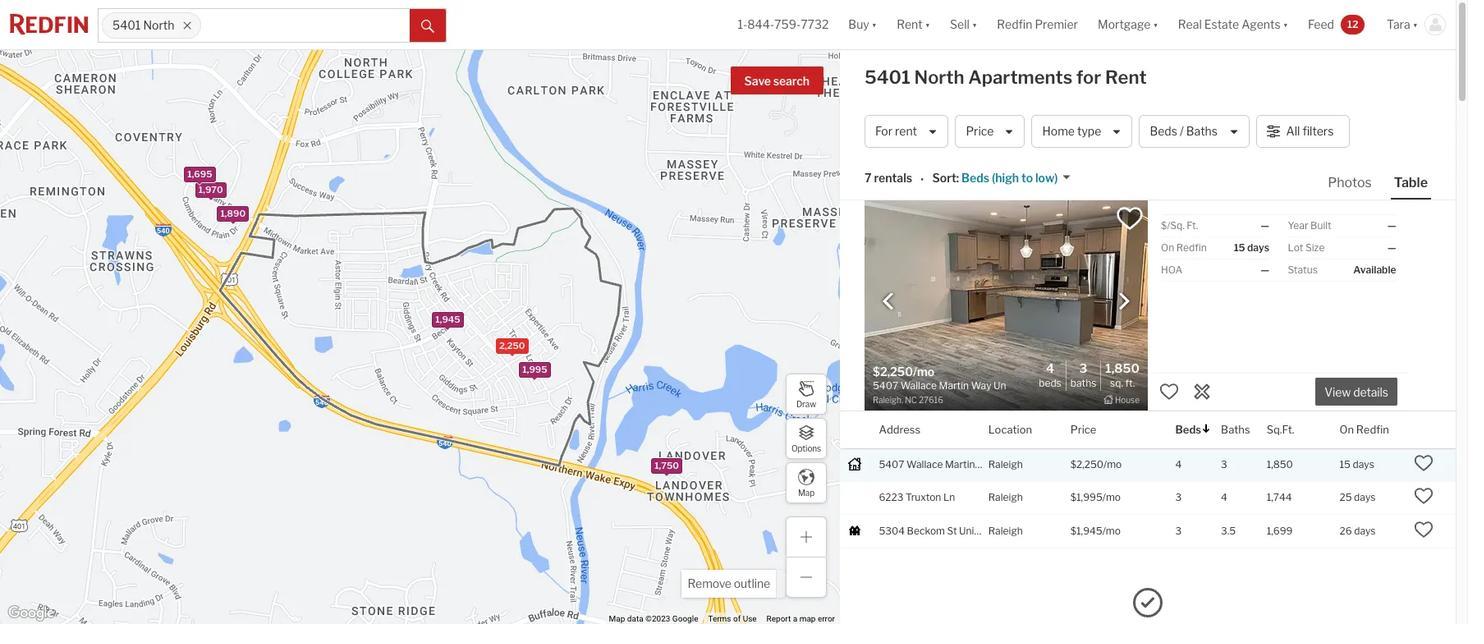 Task type: vqa. For each thing, say whether or not it's contained in the screenshot.
the get the redfin app by scanning the qr code above with your phone's camera.
no



Task type: locate. For each thing, give the bounding box(es) containing it.
4 ▾ from the left
[[1154, 18, 1159, 32]]

unit
[[1000, 458, 1019, 470], [960, 525, 979, 537]]

error
[[818, 615, 835, 624]]

price button up $2,250
[[1071, 412, 1097, 448]]

north down 'sell'
[[915, 67, 965, 88]]

wallace
[[907, 458, 943, 470]]

/mo for $2,250
[[1104, 458, 1122, 470]]

location button
[[989, 412, 1033, 448]]

remove
[[688, 577, 732, 591]]

0 horizontal spatial unit
[[960, 525, 979, 537]]

1 vertical spatial /mo
[[1103, 492, 1121, 504]]

details
[[1354, 386, 1389, 399]]

buy ▾
[[849, 18, 877, 32]]

1-844-759-7732
[[738, 18, 829, 32]]

5 ▾ from the left
[[1284, 18, 1289, 32]]

2 raleigh from the top
[[989, 492, 1023, 504]]

beds left 3 baths
[[1039, 377, 1062, 389]]

4 down the "beds" button
[[1176, 458, 1182, 470]]

a
[[793, 615, 798, 624]]

unit left '1'
[[960, 525, 979, 537]]

terms
[[708, 615, 732, 624]]

▾ for rent ▾
[[926, 18, 931, 32]]

0 horizontal spatial redfin
[[998, 18, 1033, 32]]

5407 left wallace
[[879, 458, 905, 470]]

price button up (high
[[956, 115, 1026, 148]]

0 horizontal spatial 5407
[[879, 458, 905, 470]]

2 horizontal spatial baths
[[1222, 423, 1251, 436]]

▾ for mortgage ▾
[[1154, 18, 1159, 32]]

on redfin down details
[[1340, 423, 1390, 436]]

25
[[1340, 492, 1353, 504]]

2 vertical spatial 4
[[1222, 492, 1228, 504]]

0 vertical spatial 4
[[1047, 362, 1055, 376]]

$1,995 /mo
[[1071, 492, 1121, 504]]

truxton
[[906, 492, 942, 504]]

beds inside the "beds" button
[[1176, 423, 1202, 436]]

sell ▾ button
[[951, 0, 978, 49]]

5401 left remove 5401 north icon in the left of the page
[[113, 18, 141, 32]]

$1,945
[[1071, 525, 1103, 537]]

▾ left 'sell'
[[926, 18, 931, 32]]

rent right for
[[1106, 67, 1147, 88]]

beds right :
[[962, 171, 990, 185]]

4 inside 4 beds
[[1047, 362, 1055, 376]]

1 vertical spatial 5401
[[865, 67, 911, 88]]

rent right buy ▾
[[897, 18, 923, 32]]

3 left 3.5
[[1176, 525, 1182, 537]]

1 favorite this home image from the top
[[1415, 453, 1435, 473]]

save
[[745, 74, 771, 88]]

1,850 sq. ft.
[[1106, 362, 1140, 389]]

6 ▾ from the left
[[1413, 18, 1419, 32]]

3 right 4 beds on the bottom right
[[1080, 362, 1088, 376]]

▾ right mortgage
[[1154, 18, 1159, 32]]

7
[[865, 171, 872, 185]]

0 vertical spatial unit
[[1000, 458, 1019, 470]]

view details link
[[1316, 376, 1398, 406]]

1 horizontal spatial baths
[[1187, 124, 1218, 138]]

0 horizontal spatial on redfin
[[1162, 242, 1207, 254]]

— up available
[[1388, 242, 1397, 254]]

favorite this home image right 25 days
[[1415, 487, 1435, 506]]

beds inside beds / baths 'button'
[[1150, 124, 1178, 138]]

1 horizontal spatial 5407
[[1021, 458, 1047, 470]]

1-
[[738, 18, 748, 32]]

1 vertical spatial on redfin
[[1340, 423, 1390, 436]]

raleigh right '1'
[[989, 525, 1023, 537]]

sq.
[[1111, 377, 1124, 389]]

/mo
[[1104, 458, 1122, 470], [1103, 492, 1121, 504], [1103, 525, 1121, 537]]

(high
[[992, 171, 1020, 185]]

5304 beckom st unit 1 raleigh
[[879, 525, 1023, 537]]

photos
[[1328, 175, 1373, 191]]

None search field
[[202, 9, 410, 42]]

days left lot
[[1248, 242, 1270, 254]]

/
[[1180, 124, 1184, 138]]

1,850 for 1,850 sq. ft.
[[1106, 362, 1140, 376]]

beds for the "beds" button
[[1176, 423, 1202, 436]]

0 horizontal spatial 4
[[1047, 362, 1055, 376]]

map inside button
[[798, 488, 815, 497]]

redfin down the '$/sq. ft.'
[[1177, 242, 1207, 254]]

photo of 5407 wallace martin way unit 5407, raleigh, nc 27616 image
[[865, 200, 1148, 411]]

to
[[1022, 171, 1034, 185]]

$2,250 /mo
[[1071, 458, 1122, 470]]

0 horizontal spatial 15
[[1234, 242, 1246, 254]]

3 ▾ from the left
[[973, 18, 978, 32]]

0 vertical spatial baths
[[1187, 124, 1218, 138]]

4 up 3.5
[[1222, 492, 1228, 504]]

google
[[673, 615, 699, 624]]

15
[[1234, 242, 1246, 254], [1340, 458, 1351, 470]]

0 horizontal spatial 5401
[[113, 18, 141, 32]]

2 favorite this home image from the top
[[1415, 520, 1435, 540]]

15 days left lot
[[1234, 242, 1270, 254]]

1 vertical spatial north
[[915, 67, 965, 88]]

0 vertical spatial price
[[966, 124, 994, 138]]

1-844-759-7732 link
[[738, 18, 829, 32]]

status
[[1289, 264, 1318, 276]]

▾ right tara
[[1413, 18, 1419, 32]]

0 vertical spatial map
[[798, 488, 815, 497]]

draw
[[797, 399, 817, 409]]

0 horizontal spatial on
[[1162, 242, 1175, 254]]

beckom
[[907, 525, 946, 537]]

of
[[734, 615, 741, 624]]

beds inside beds (high to low) "button"
[[962, 171, 990, 185]]

$/sq.
[[1162, 219, 1185, 232]]

1 horizontal spatial 1,850
[[1267, 458, 1294, 470]]

next button image
[[1116, 293, 1133, 309]]

▾ for tara ▾
[[1413, 18, 1419, 32]]

days right 26
[[1355, 525, 1376, 537]]

1 vertical spatial 1,850
[[1267, 458, 1294, 470]]

address
[[879, 423, 921, 436]]

favorite this home image left x-out this home image
[[1160, 382, 1180, 402]]

0 vertical spatial 1,850
[[1106, 362, 1140, 376]]

1,695
[[187, 168, 212, 179]]

for rent
[[876, 124, 918, 138]]

unit right the way
[[1000, 458, 1019, 470]]

1 horizontal spatial 4
[[1176, 458, 1182, 470]]

1 horizontal spatial 15
[[1340, 458, 1351, 470]]

1 vertical spatial ft.
[[1126, 377, 1135, 389]]

report
[[767, 615, 791, 624]]

0 horizontal spatial price button
[[956, 115, 1026, 148]]

rent
[[897, 18, 923, 32], [1106, 67, 1147, 88]]

1 vertical spatial redfin
[[1177, 242, 1207, 254]]

feed
[[1309, 18, 1335, 32]]

▾ for buy ▾
[[872, 18, 877, 32]]

15 days up 25 days
[[1340, 458, 1375, 470]]

on
[[1162, 242, 1175, 254], [1340, 423, 1355, 436]]

0 vertical spatial 15 days
[[1234, 242, 1270, 254]]

1 5407 from the left
[[879, 458, 905, 470]]

days
[[1248, 242, 1270, 254], [1353, 458, 1375, 470], [1355, 492, 1376, 504], [1355, 525, 1376, 537]]

built
[[1311, 219, 1332, 232]]

1 horizontal spatial 5401
[[865, 67, 911, 88]]

beds left /
[[1150, 124, 1178, 138]]

/mo down $1,995 /mo
[[1103, 525, 1121, 537]]

type
[[1078, 124, 1102, 138]]

price
[[966, 124, 994, 138], [1071, 423, 1097, 436]]

1 horizontal spatial ft.
[[1187, 219, 1199, 232]]

redfin down details
[[1357, 423, 1390, 436]]

/mo for $1,945
[[1103, 525, 1121, 537]]

2 vertical spatial redfin
[[1357, 423, 1390, 436]]

1 vertical spatial map
[[609, 615, 625, 624]]

2 ▾ from the left
[[926, 18, 931, 32]]

0 vertical spatial price button
[[956, 115, 1026, 148]]

0 horizontal spatial price
[[966, 124, 994, 138]]

price up (high
[[966, 124, 994, 138]]

submit search image
[[421, 19, 435, 33]]

1 ▾ from the left
[[872, 18, 877, 32]]

rent inside dropdown button
[[897, 18, 923, 32]]

price up $2,250
[[1071, 423, 1097, 436]]

1 vertical spatial favorite this home image
[[1415, 520, 1435, 540]]

7 rentals •
[[865, 171, 925, 186]]

heading
[[873, 364, 1007, 407]]

2 horizontal spatial redfin
[[1357, 423, 1390, 436]]

1 horizontal spatial north
[[915, 67, 965, 88]]

1 vertical spatial 15 days
[[1340, 458, 1375, 470]]

0 vertical spatial redfin
[[998, 18, 1033, 32]]

address button
[[879, 412, 921, 448]]

0 horizontal spatial 1,850
[[1106, 362, 1140, 376]]

beds down x-out this home image
[[1176, 423, 1202, 436]]

favorite button image
[[1116, 205, 1144, 232]]

on redfin down the '$/sq. ft.'
[[1162, 242, 1207, 254]]

1,750
[[654, 460, 679, 471]]

1 horizontal spatial unit
[[1000, 458, 1019, 470]]

7732
[[801, 18, 829, 32]]

1 vertical spatial on
[[1340, 423, 1355, 436]]

map down options at bottom right
[[798, 488, 815, 497]]

5401 for 5401 north apartments for rent
[[865, 67, 911, 88]]

15 up the 25
[[1340, 458, 1351, 470]]

2 vertical spatial /mo
[[1103, 525, 1121, 537]]

terms of use
[[708, 615, 757, 624]]

0 vertical spatial favorite this home image
[[1415, 453, 1435, 473]]

0 vertical spatial on redfin
[[1162, 242, 1207, 254]]

days right the 25
[[1355, 492, 1376, 504]]

1 vertical spatial unit
[[960, 525, 979, 537]]

3
[[1080, 362, 1088, 376], [1222, 458, 1228, 470], [1176, 492, 1182, 504], [1176, 525, 1182, 537]]

on up the hoa
[[1162, 242, 1175, 254]]

previous button image
[[881, 293, 897, 309]]

baths right the "beds" button
[[1222, 423, 1251, 436]]

0 vertical spatial ft.
[[1187, 219, 1199, 232]]

5401 up for
[[865, 67, 911, 88]]

0 horizontal spatial ft.
[[1126, 377, 1135, 389]]

0 horizontal spatial rent
[[897, 18, 923, 32]]

— left "year"
[[1261, 219, 1270, 232]]

1 raleigh from the top
[[989, 458, 1023, 470]]

redfin left premier
[[998, 18, 1033, 32]]

mortgage ▾ button
[[1098, 0, 1159, 49]]

ft. right sq.
[[1126, 377, 1135, 389]]

2 vertical spatial baths
[[1222, 423, 1251, 436]]

26
[[1340, 525, 1353, 537]]

1 vertical spatial price button
[[1071, 412, 1097, 448]]

tara ▾
[[1388, 18, 1419, 32]]

4 left 3 baths
[[1047, 362, 1055, 376]]

raleigh for ln
[[989, 492, 1023, 504]]

beds / baths
[[1150, 124, 1218, 138]]

▾ right "buy"
[[872, 18, 877, 32]]

0 vertical spatial 5401
[[113, 18, 141, 32]]

days for 1,699
[[1355, 525, 1376, 537]]

north for 5401 north
[[143, 18, 174, 32]]

north left remove 5401 north icon in the left of the page
[[143, 18, 174, 32]]

1,850 up sq.
[[1106, 362, 1140, 376]]

▾ right 'sell'
[[973, 18, 978, 32]]

1 horizontal spatial redfin
[[1177, 242, 1207, 254]]

2 vertical spatial raleigh
[[989, 525, 1023, 537]]

ft. inside 1,850 sq. ft.
[[1126, 377, 1135, 389]]

0 vertical spatial north
[[143, 18, 174, 32]]

▾ right agents at right top
[[1284, 18, 1289, 32]]

all
[[1287, 124, 1301, 138]]

beds
[[1150, 124, 1178, 138], [962, 171, 990, 185], [1039, 377, 1062, 389], [1176, 423, 1202, 436]]

map region
[[0, 0, 996, 624]]

1,850 up 1,744
[[1267, 458, 1294, 470]]

5401 for 5401 north
[[113, 18, 141, 32]]

▾ inside "link"
[[1284, 18, 1289, 32]]

5401 north
[[113, 18, 174, 32]]

0 horizontal spatial 15 days
[[1234, 242, 1270, 254]]

real estate agents ▾ button
[[1169, 0, 1299, 49]]

1 horizontal spatial on
[[1340, 423, 1355, 436]]

0 vertical spatial raleigh
[[989, 458, 1023, 470]]

1 vertical spatial raleigh
[[989, 492, 1023, 504]]

raleigh down the way
[[989, 492, 1023, 504]]

1 vertical spatial baths
[[1071, 377, 1097, 389]]

redfin inside on redfin 'button'
[[1357, 423, 1390, 436]]

15 left lot
[[1234, 242, 1246, 254]]

favorite this home image
[[1160, 382, 1180, 402], [1415, 487, 1435, 506]]

on down view
[[1340, 423, 1355, 436]]

1 horizontal spatial favorite this home image
[[1415, 487, 1435, 506]]

/mo down $2,250 /mo
[[1103, 492, 1121, 504]]

1 vertical spatial price
[[1071, 423, 1097, 436]]

raleigh down 'location' button
[[989, 458, 1023, 470]]

1 horizontal spatial price
[[1071, 423, 1097, 436]]

hoa
[[1162, 264, 1183, 276]]

days for 1,744
[[1355, 492, 1376, 504]]

0 vertical spatial favorite this home image
[[1160, 382, 1180, 402]]

15 days
[[1234, 242, 1270, 254], [1340, 458, 1375, 470]]

1 horizontal spatial rent
[[1106, 67, 1147, 88]]

apartments
[[969, 67, 1073, 88]]

favorite this home image
[[1415, 453, 1435, 473], [1415, 520, 1435, 540]]

0 horizontal spatial north
[[143, 18, 174, 32]]

2 5407 from the left
[[1021, 458, 1047, 470]]

0 vertical spatial on
[[1162, 242, 1175, 254]]

5407 down 'location' button
[[1021, 458, 1047, 470]]

view
[[1325, 386, 1352, 399]]

0 vertical spatial /mo
[[1104, 458, 1122, 470]]

map
[[798, 488, 815, 497], [609, 615, 625, 624]]

— down table button
[[1388, 219, 1397, 232]]

days up 25 days
[[1353, 458, 1375, 470]]

1 horizontal spatial map
[[798, 488, 815, 497]]

0 vertical spatial rent
[[897, 18, 923, 32]]

0 horizontal spatial map
[[609, 615, 625, 624]]

baths right /
[[1187, 124, 1218, 138]]

map left data
[[609, 615, 625, 624]]

ft. right $/sq.
[[1187, 219, 1199, 232]]

baths left sq.
[[1071, 377, 1097, 389]]

— left status
[[1261, 264, 1270, 276]]

way
[[978, 458, 998, 470]]

/mo up $1,995 /mo
[[1104, 458, 1122, 470]]



Task type: describe. For each thing, give the bounding box(es) containing it.
buy
[[849, 18, 870, 32]]

terms of use link
[[708, 615, 757, 624]]

— for built
[[1388, 219, 1397, 232]]

1,850 for 1,850
[[1267, 458, 1294, 470]]

sell
[[951, 18, 970, 32]]

3 inside 3 baths
[[1080, 362, 1088, 376]]

options
[[792, 443, 822, 453]]

1 vertical spatial 4
[[1176, 458, 1182, 470]]

— for size
[[1388, 242, 1397, 254]]

remove outline button
[[682, 570, 776, 598]]

844-
[[748, 18, 775, 32]]

1,890
[[220, 208, 245, 219]]

save search button
[[731, 67, 824, 94]]

1 vertical spatial rent
[[1106, 67, 1147, 88]]

filters
[[1303, 124, 1334, 138]]

save search
[[745, 74, 810, 88]]

▾ for sell ▾
[[973, 18, 978, 32]]

$/sq. ft.
[[1162, 219, 1199, 232]]

buy ▾ button
[[849, 0, 877, 49]]

draw button
[[786, 374, 827, 415]]

agents
[[1242, 18, 1281, 32]]

real estate agents ▾ link
[[1179, 0, 1289, 49]]

beds / baths button
[[1140, 115, 1250, 148]]

favorite this home image for 26 days
[[1415, 520, 1435, 540]]

map button
[[786, 463, 827, 504]]

mortgage ▾ button
[[1088, 0, 1169, 49]]

location
[[989, 423, 1033, 436]]

sq.ft.
[[1267, 423, 1295, 436]]

beds button
[[1176, 412, 1212, 448]]

all filters
[[1287, 124, 1334, 138]]

size
[[1306, 242, 1325, 254]]

north for 5401 north apartments for rent
[[915, 67, 965, 88]]

beds for beds (high to low)
[[962, 171, 990, 185]]

photos button
[[1325, 174, 1391, 198]]

1,699
[[1267, 525, 1293, 537]]

2 horizontal spatial 4
[[1222, 492, 1228, 504]]

1 horizontal spatial price button
[[1071, 412, 1097, 448]]

google image
[[4, 603, 58, 624]]

1 horizontal spatial 15 days
[[1340, 458, 1375, 470]]

rent
[[895, 124, 918, 138]]

x-out this home image
[[1193, 382, 1213, 402]]

sell ▾ button
[[941, 0, 988, 49]]

5401 north apartments for rent
[[865, 67, 1147, 88]]

3 baths
[[1071, 362, 1097, 389]]

price inside button
[[966, 124, 994, 138]]

outline
[[734, 577, 771, 591]]

ln
[[944, 492, 956, 504]]

beds for beds / baths
[[1150, 124, 1178, 138]]

0 horizontal spatial baths
[[1071, 377, 1097, 389]]

beds (high to low) button
[[960, 170, 1072, 186]]

map
[[800, 615, 816, 624]]

raleigh for martin
[[989, 458, 1023, 470]]

tara
[[1388, 18, 1411, 32]]

rent ▾
[[897, 18, 931, 32]]

1 vertical spatial 15
[[1340, 458, 1351, 470]]

1 horizontal spatial on redfin
[[1340, 423, 1390, 436]]

on inside 'button'
[[1340, 423, 1355, 436]]

data
[[627, 615, 644, 624]]

rentals
[[875, 171, 913, 185]]

1
[[981, 525, 985, 537]]

baths inside 'button'
[[1187, 124, 1218, 138]]

2,250
[[499, 339, 525, 351]]

beds (high to low)
[[962, 171, 1059, 185]]

1 vertical spatial favorite this home image
[[1415, 487, 1435, 506]]

search
[[774, 74, 810, 88]]

— for ft.
[[1261, 219, 1270, 232]]

year built
[[1289, 219, 1332, 232]]

table button
[[1391, 174, 1432, 200]]

map data ©2023 google
[[609, 615, 699, 624]]

6223 truxton ln
[[879, 492, 956, 504]]

on redfin button
[[1340, 412, 1390, 448]]

report a map error link
[[767, 615, 835, 624]]

1,970
[[198, 184, 223, 195]]

12
[[1348, 18, 1359, 30]]

sq.ft. button
[[1267, 412, 1295, 448]]

1,744
[[1267, 492, 1293, 504]]

3 raleigh from the top
[[989, 525, 1023, 537]]

3 down baths button
[[1222, 458, 1228, 470]]

favorite this home image for 15 days
[[1415, 453, 1435, 473]]

5407 wallace martin way unit 5407
[[879, 458, 1047, 470]]

use
[[743, 615, 757, 624]]

premier
[[1035, 18, 1079, 32]]

home
[[1043, 124, 1075, 138]]

redfin inside the redfin premier button
[[998, 18, 1033, 32]]

0 vertical spatial 15
[[1234, 242, 1246, 254]]

home type
[[1043, 124, 1102, 138]]

days for 1,850
[[1353, 458, 1375, 470]]

/mo for $1,995
[[1103, 492, 1121, 504]]

mortgage ▾
[[1098, 18, 1159, 32]]

remove outline
[[688, 577, 771, 591]]

view details button
[[1316, 378, 1398, 406]]

map for map
[[798, 488, 815, 497]]

1,995
[[522, 363, 547, 375]]

4 beds
[[1039, 362, 1062, 389]]

3 down the "beds" button
[[1176, 492, 1182, 504]]

remove 5401 north image
[[183, 21, 193, 30]]

:
[[957, 171, 960, 185]]

for
[[876, 124, 893, 138]]

$1,995
[[1071, 492, 1103, 504]]

options button
[[786, 418, 827, 459]]

favorite button checkbox
[[1116, 205, 1144, 232]]

low)
[[1036, 171, 1059, 185]]

real
[[1179, 18, 1202, 32]]

rent ▾ button
[[897, 0, 931, 49]]

mortgage
[[1098, 18, 1151, 32]]

map for map data ©2023 google
[[609, 615, 625, 624]]

redfin premier
[[998, 18, 1079, 32]]

0 horizontal spatial favorite this home image
[[1160, 382, 1180, 402]]

estate
[[1205, 18, 1240, 32]]

3.5
[[1222, 525, 1236, 537]]

rent ▾ button
[[887, 0, 941, 49]]

st
[[948, 525, 957, 537]]



